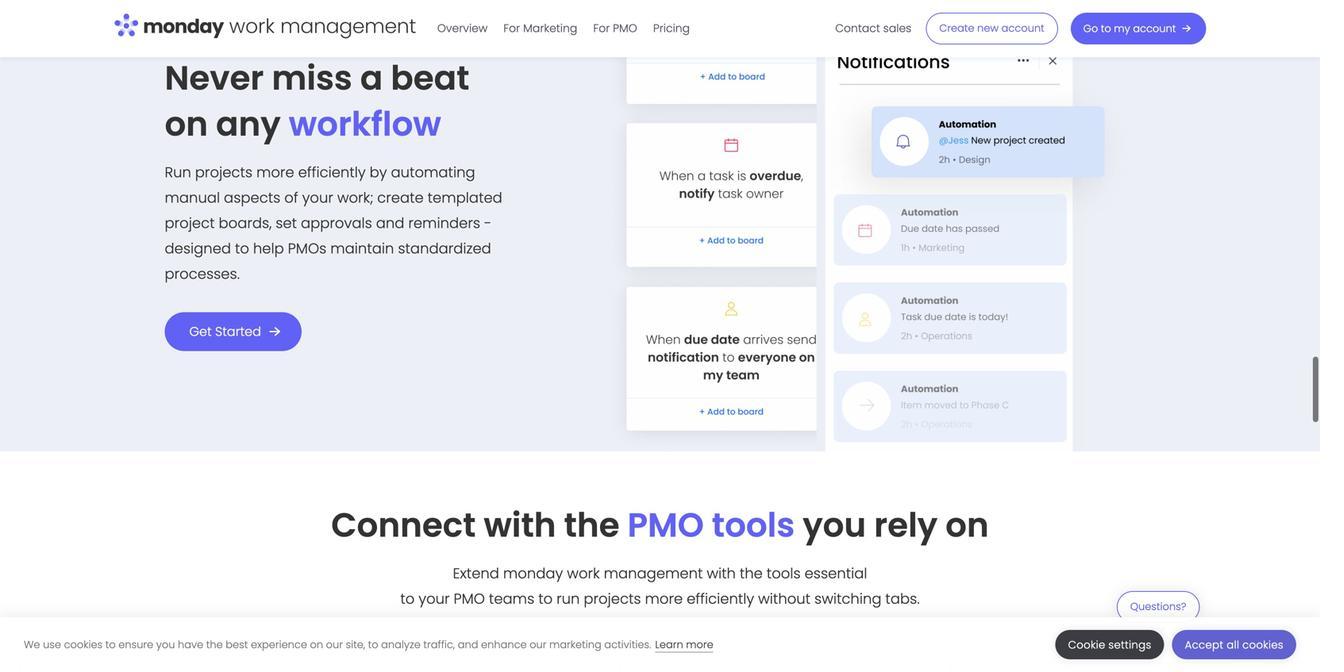 Task type: vqa. For each thing, say whether or not it's contained in the screenshot.
sales
yes



Task type: describe. For each thing, give the bounding box(es) containing it.
work
[[567, 564, 600, 584]]

never
[[165, 55, 264, 101]]

projects inside extend monday work management with the tools essential to your pmo teams to run projects more efficiently without switching tabs.
[[584, 589, 641, 610]]

create
[[940, 21, 975, 35]]

automations
[[165, 28, 235, 44]]

switching
[[815, 589, 882, 610]]

create new account button
[[926, 13, 1058, 44]]

templated
[[428, 188, 503, 208]]

contact sales
[[836, 21, 912, 36]]

more inside dialog
[[686, 638, 714, 652]]

cookies for all
[[1243, 638, 1284, 653]]

pmo inside extend monday work management with the tools essential to your pmo teams to run projects more efficiently without switching tabs.
[[454, 589, 485, 610]]

to inside run projects more efficiently by automating manual aspects of your work; create templated project boards, set approvals and reminders - designed to help pmos maintain standardized processes.
[[235, 239, 249, 259]]

pricing
[[653, 21, 690, 36]]

run
[[557, 589, 580, 610]]

1 vertical spatial pmo
[[628, 502, 704, 549]]

any
[[216, 101, 281, 147]]

a
[[360, 55, 383, 101]]

management
[[604, 564, 703, 584]]

account inside "button"
[[1133, 21, 1176, 36]]

your for to
[[419, 589, 450, 610]]

to inside "button"
[[1101, 21, 1112, 36]]

marketing
[[550, 638, 602, 652]]

to up analyze
[[401, 589, 415, 610]]

standardized
[[398, 239, 491, 259]]

extend
[[453, 564, 499, 584]]

projects inside run projects more efficiently by automating manual aspects of your work; create templated project boards, set approvals and reminders - designed to help pmos maintain standardized processes.
[[195, 162, 253, 183]]

to left run
[[539, 589, 553, 610]]

boards,
[[219, 213, 272, 233]]

cookies for use
[[64, 638, 103, 652]]

dialog containing cookie settings
[[0, 618, 1321, 673]]

learn more link
[[655, 638, 714, 653]]

automating
[[391, 162, 475, 183]]

new
[[978, 21, 999, 35]]

by
[[370, 162, 387, 183]]

more inside run projects more efficiently by automating manual aspects of your work; create templated project boards, set approvals and reminders - designed to help pmos maintain standardized processes.
[[256, 162, 294, 183]]

1 horizontal spatial the
[[564, 502, 620, 549]]

aspects
[[224, 188, 281, 208]]

pricing link
[[645, 16, 698, 41]]

approvals
[[301, 213, 372, 233]]

1 vertical spatial and
[[458, 638, 478, 652]]

to left ensure
[[105, 638, 116, 652]]

sales
[[884, 21, 912, 36]]

pmo inside main element
[[613, 21, 638, 36]]

we use cookies to ensure you have the best experience on our site, to analyze traffic, and enhance our marketing activities. learn more
[[24, 638, 714, 652]]

use
[[43, 638, 61, 652]]

go to my account button
[[1071, 13, 1207, 44]]

get
[[189, 323, 212, 341]]

miss
[[272, 55, 352, 101]]

get started button
[[165, 313, 302, 351]]

reminders
[[408, 213, 480, 233]]

efficiently inside extend monday work management with the tools essential to your pmo teams to run projects more efficiently without switching tabs.
[[687, 589, 755, 610]]

never miss a beat on any
[[165, 55, 470, 147]]

beat
[[391, 55, 470, 101]]

tabs.
[[886, 589, 920, 610]]

settings
[[1109, 638, 1152, 653]]

essential
[[805, 564, 868, 584]]

efficiently inside run projects more efficiently by automating manual aspects of your work; create templated project boards, set approvals and reminders - designed to help pmos maintain standardized processes.
[[298, 162, 366, 183]]

site,
[[346, 638, 365, 652]]

questions? button
[[1117, 592, 1200, 633]]

for pmo
[[593, 21, 638, 36]]

rely
[[874, 502, 938, 549]]

cookie settings button
[[1056, 631, 1165, 660]]

processes.
[[165, 264, 240, 284]]

1 our from the left
[[326, 638, 343, 652]]

for marketing
[[504, 21, 578, 36]]

extend monday work management with the tools essential to your pmo teams to run projects more efficiently without switching tabs.
[[401, 564, 920, 610]]

tools inside extend monday work management with the tools essential to your pmo teams to run projects more efficiently without switching tabs.
[[767, 564, 801, 584]]

accept all cookies
[[1185, 638, 1284, 653]]

questions?
[[1131, 600, 1187, 614]]

0 horizontal spatial with
[[484, 502, 556, 549]]

designed
[[165, 239, 231, 259]]

accept all cookies button
[[1173, 631, 1297, 660]]

your for of
[[302, 188, 333, 208]]

-
[[484, 213, 492, 233]]

accept
[[1185, 638, 1224, 653]]

cookie
[[1069, 638, 1106, 653]]

connect with the pmo tools you rely on
[[331, 502, 989, 549]]

you for have
[[156, 638, 175, 652]]

activities.
[[605, 638, 652, 652]]

started
[[215, 323, 261, 341]]

go
[[1084, 21, 1098, 36]]

set
[[276, 213, 297, 233]]

1 horizontal spatial on
[[310, 638, 323, 652]]

traffic,
[[424, 638, 455, 652]]

without
[[758, 589, 811, 610]]

contact sales link
[[828, 16, 920, 41]]

pmos
[[288, 239, 327, 259]]

create new account
[[940, 21, 1045, 35]]



Task type: locate. For each thing, give the bounding box(es) containing it.
0 vertical spatial projects
[[195, 162, 253, 183]]

0 horizontal spatial more
[[256, 162, 294, 183]]

with up monday
[[484, 502, 556, 549]]

your up traffic,
[[419, 589, 450, 610]]

1 horizontal spatial more
[[645, 589, 683, 610]]

1 horizontal spatial our
[[530, 638, 547, 652]]

2 horizontal spatial on
[[946, 502, 989, 549]]

you up 'essential'
[[803, 502, 867, 549]]

ensure
[[119, 638, 153, 652]]

1 horizontal spatial cookies
[[1243, 638, 1284, 653]]

to right go
[[1101, 21, 1112, 36]]

0 vertical spatial pmo
[[613, 21, 638, 36]]

account right my
[[1133, 21, 1176, 36]]

2 vertical spatial pmo
[[454, 589, 485, 610]]

cookies inside the accept all cookies button
[[1243, 638, 1284, 653]]

your right of
[[302, 188, 333, 208]]

1 vertical spatial tools
[[767, 564, 801, 584]]

you
[[803, 502, 867, 549], [156, 638, 175, 652]]

pmo
[[613, 21, 638, 36], [628, 502, 704, 549], [454, 589, 485, 610]]

1 cookies from the left
[[64, 638, 103, 652]]

connect
[[331, 502, 476, 549]]

on inside never miss a beat on any
[[165, 101, 208, 147]]

and right traffic,
[[458, 638, 478, 652]]

your
[[302, 188, 333, 208], [419, 589, 450, 610]]

run projects more efficiently by automating manual aspects of your work; create templated project boards, set approvals and reminders - designed to help pmos maintain standardized processes.
[[165, 162, 503, 284]]

0 horizontal spatial cookies
[[64, 638, 103, 652]]

the inside extend monday work management with the tools essential to your pmo teams to run projects more efficiently without switching tabs.
[[740, 564, 763, 584]]

the up the "without"
[[740, 564, 763, 584]]

1 vertical spatial with
[[707, 564, 736, 584]]

help
[[253, 239, 284, 259]]

pmo left pricing
[[613, 21, 638, 36]]

1 vertical spatial more
[[645, 589, 683, 610]]

you inside dialog
[[156, 638, 175, 652]]

0 vertical spatial efficiently
[[298, 162, 366, 183]]

dialog
[[0, 618, 1321, 673]]

more inside extend monday work management with the tools essential to your pmo teams to run projects more efficiently without switching tabs.
[[645, 589, 683, 610]]

go to my account
[[1084, 21, 1176, 36]]

marketing
[[523, 21, 578, 36]]

1 for from the left
[[504, 21, 520, 36]]

efficiently up work;
[[298, 162, 366, 183]]

for marketing link
[[496, 16, 586, 41]]

cookies
[[64, 638, 103, 652], [1243, 638, 1284, 653]]

1 vertical spatial projects
[[584, 589, 641, 610]]

1 horizontal spatial efficiently
[[687, 589, 755, 610]]

2 cookies from the left
[[1243, 638, 1284, 653]]

on
[[165, 101, 208, 147], [946, 502, 989, 549], [310, 638, 323, 652]]

on right the experience
[[310, 638, 323, 652]]

for right marketing
[[593, 21, 610, 36]]

you left have
[[156, 638, 175, 652]]

0 vertical spatial on
[[165, 101, 208, 147]]

1 vertical spatial the
[[740, 564, 763, 584]]

the left best
[[206, 638, 223, 652]]

2 vertical spatial more
[[686, 638, 714, 652]]

projects down work on the bottom of the page
[[584, 589, 641, 610]]

my
[[1114, 21, 1131, 36]]

1 horizontal spatial account
[[1133, 21, 1176, 36]]

0 horizontal spatial your
[[302, 188, 333, 208]]

with right management
[[707, 564, 736, 584]]

overview link
[[429, 16, 496, 41]]

0 vertical spatial more
[[256, 162, 294, 183]]

the inside dialog
[[206, 638, 223, 652]]

0 horizontal spatial account
[[1002, 21, 1045, 35]]

for for for marketing
[[504, 21, 520, 36]]

we
[[24, 638, 40, 652]]

manual
[[165, 188, 220, 208]]

tools
[[712, 502, 795, 549], [767, 564, 801, 584]]

on up run
[[165, 101, 208, 147]]

cookies right all
[[1243, 638, 1284, 653]]

main element
[[429, 0, 1207, 57]]

pmo down extend in the left of the page
[[454, 589, 485, 610]]

efficiently up the learn more link
[[687, 589, 755, 610]]

more
[[256, 162, 294, 183], [645, 589, 683, 610], [686, 638, 714, 652]]

create
[[377, 188, 424, 208]]

0 vertical spatial and
[[376, 213, 405, 233]]

cookies right 'use'
[[64, 638, 103, 652]]

our
[[326, 638, 343, 652], [530, 638, 547, 652]]

the up work on the bottom of the page
[[564, 502, 620, 549]]

for pmo link
[[586, 16, 645, 41]]

and down create
[[376, 213, 405, 233]]

run
[[165, 162, 191, 183]]

1 horizontal spatial and
[[458, 638, 478, 652]]

to right site,
[[368, 638, 378, 652]]

efficiently
[[298, 162, 366, 183], [687, 589, 755, 610]]

more right learn
[[686, 638, 714, 652]]

1 horizontal spatial with
[[707, 564, 736, 584]]

1 horizontal spatial you
[[803, 502, 867, 549]]

2 vertical spatial the
[[206, 638, 223, 652]]

0 horizontal spatial our
[[326, 638, 343, 652]]

more down management
[[645, 589, 683, 610]]

project
[[165, 213, 215, 233]]

1 horizontal spatial for
[[593, 21, 610, 36]]

the
[[564, 502, 620, 549], [740, 564, 763, 584], [206, 638, 223, 652]]

on right rely
[[946, 502, 989, 549]]

for left marketing
[[504, 21, 520, 36]]

projects up aspects
[[195, 162, 253, 183]]

monday
[[503, 564, 563, 584]]

0 horizontal spatial the
[[206, 638, 223, 652]]

2 our from the left
[[530, 638, 547, 652]]

experience
[[251, 638, 307, 652]]

work;
[[337, 188, 373, 208]]

0 vertical spatial you
[[803, 502, 867, 549]]

0 horizontal spatial efficiently
[[298, 162, 366, 183]]

monday.com work management image
[[114, 10, 417, 44]]

teams
[[489, 589, 535, 610]]

you for rely
[[803, 502, 867, 549]]

all
[[1227, 638, 1240, 653]]

get started
[[189, 323, 261, 341]]

to
[[1101, 21, 1112, 36], [235, 239, 249, 259], [401, 589, 415, 610], [539, 589, 553, 610], [105, 638, 116, 652], [368, 638, 378, 652]]

0 vertical spatial the
[[564, 502, 620, 549]]

analyze
[[381, 638, 421, 652]]

our left site,
[[326, 638, 343, 652]]

1 vertical spatial on
[[946, 502, 989, 549]]

overview
[[437, 21, 488, 36]]

more up of
[[256, 162, 294, 183]]

our right enhance
[[530, 638, 547, 652]]

0 vertical spatial with
[[484, 502, 556, 549]]

workflow
[[289, 101, 441, 147]]

2 for from the left
[[593, 21, 610, 36]]

0 horizontal spatial projects
[[195, 162, 253, 183]]

and inside run projects more efficiently by automating manual aspects of your work; create templated project boards, set approvals and reminders - designed to help pmos maintain standardized processes.
[[376, 213, 405, 233]]

maintain
[[331, 239, 394, 259]]

projects
[[195, 162, 253, 183], [584, 589, 641, 610]]

for for for pmo
[[593, 21, 610, 36]]

0 horizontal spatial you
[[156, 638, 175, 652]]

1 vertical spatial your
[[419, 589, 450, 610]]

0 horizontal spatial on
[[165, 101, 208, 147]]

to down the boards,
[[235, 239, 249, 259]]

cookie settings
[[1069, 638, 1152, 653]]

your inside run projects more efficiently by automating manual aspects of your work; create templated project boards, set approvals and reminders - designed to help pmos maintain standardized processes.
[[302, 188, 333, 208]]

1 horizontal spatial your
[[419, 589, 450, 610]]

have
[[178, 638, 203, 652]]

of
[[284, 188, 298, 208]]

automation image
[[561, 0, 1156, 452]]

2 horizontal spatial the
[[740, 564, 763, 584]]

account right new
[[1002, 21, 1045, 35]]

1 vertical spatial you
[[156, 638, 175, 652]]

pmo up management
[[628, 502, 704, 549]]

enhance
[[481, 638, 527, 652]]

with inside extend monday work management with the tools essential to your pmo teams to run projects more efficiently without switching tabs.
[[707, 564, 736, 584]]

1 vertical spatial efficiently
[[687, 589, 755, 610]]

with
[[484, 502, 556, 549], [707, 564, 736, 584]]

contact
[[836, 21, 881, 36]]

0 horizontal spatial and
[[376, 213, 405, 233]]

0 vertical spatial your
[[302, 188, 333, 208]]

2 horizontal spatial more
[[686, 638, 714, 652]]

your inside extend monday work management with the tools essential to your pmo teams to run projects more efficiently without switching tabs.
[[419, 589, 450, 610]]

0 vertical spatial tools
[[712, 502, 795, 549]]

2 vertical spatial on
[[310, 638, 323, 652]]

best
[[226, 638, 248, 652]]

and
[[376, 213, 405, 233], [458, 638, 478, 652]]

1 horizontal spatial projects
[[584, 589, 641, 610]]

learn
[[655, 638, 683, 652]]

0 horizontal spatial for
[[504, 21, 520, 36]]

account
[[1002, 21, 1045, 35], [1133, 21, 1176, 36]]

account inside button
[[1002, 21, 1045, 35]]



